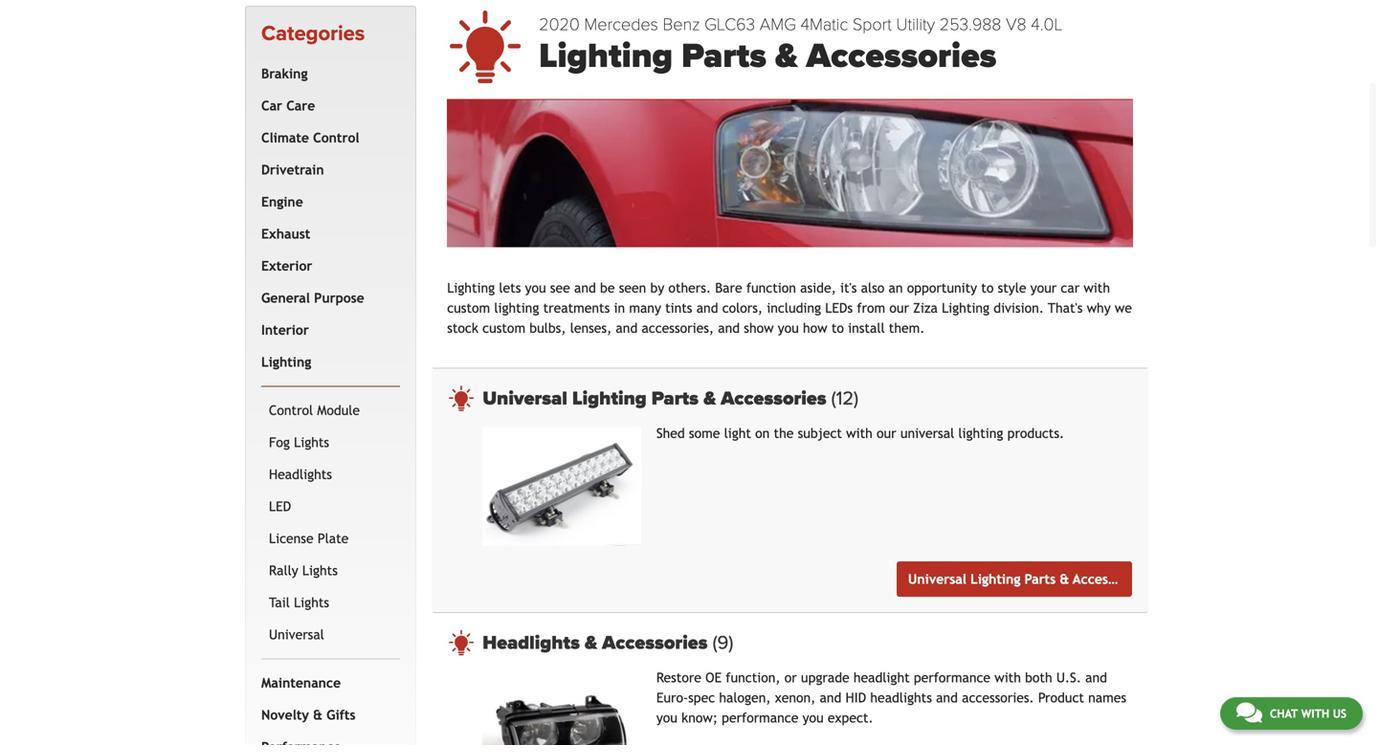 Task type: describe. For each thing, give the bounding box(es) containing it.
colors,
[[722, 301, 763, 316]]

lighting lets you see and be seen by others. bare function aside, it's also an opportunity to style your car with custom lighting treatments in many tints and colors, including leds from our ziza lighting division. that's why we stock custom bulbs, lenses, and accessories, and show you how to install them.
[[447, 281, 1132, 336]]

general
[[261, 290, 310, 306]]

names
[[1088, 691, 1127, 706]]

them.
[[889, 321, 925, 336]]

headlights for headlights & accessories
[[483, 632, 580, 655]]

v8
[[1006, 14, 1027, 35]]

division.
[[994, 301, 1044, 316]]

& inside 'link'
[[313, 708, 323, 723]]

why
[[1087, 301, 1111, 316]]

fog lights link
[[265, 427, 396, 459]]

lighting inside 2020 mercedes benz glc63 amg 4matic sport utility 253.988 v8 4.0l lighting parts & accessories
[[539, 35, 673, 77]]

you down euro-
[[657, 711, 678, 726]]

253.988
[[940, 14, 1002, 35]]

leds
[[825, 301, 853, 316]]

plate
[[318, 531, 349, 546]]

function,
[[726, 671, 781, 686]]

show
[[744, 321, 774, 336]]

headlights
[[870, 691, 932, 706]]

& inside 2020 mercedes benz glc63 amg 4matic sport utility 253.988 v8 4.0l lighting parts & accessories
[[775, 35, 798, 77]]

amg
[[760, 14, 796, 35]]

universal
[[901, 426, 954, 441]]

with right subject
[[846, 426, 873, 441]]

shed
[[657, 426, 685, 441]]

climate control link
[[257, 122, 396, 154]]

restore oe function, or upgrade headlight performance with both u.s. and euro-spec halogen, xenon, and hid headlights and accessories. product names you know; performance you expect.
[[657, 671, 1127, 726]]

product
[[1038, 691, 1084, 706]]

rally lights link
[[265, 555, 396, 587]]

be
[[600, 281, 615, 296]]

tail lights
[[269, 595, 329, 610]]

comments image
[[1237, 702, 1262, 725]]

universal for bottom universal lighting parts & accessories link
[[908, 572, 967, 587]]

interior
[[261, 322, 309, 338]]

chat
[[1270, 707, 1298, 721]]

parts for the topmost universal lighting parts & accessories link
[[652, 387, 699, 410]]

others.
[[669, 281, 711, 296]]

and down others. on the top
[[697, 301, 718, 316]]

climate control
[[261, 130, 359, 145]]

tints
[[665, 301, 692, 316]]

exhaust
[[261, 226, 310, 242]]

general purpose link
[[257, 282, 396, 314]]

1 horizontal spatial performance
[[914, 671, 991, 686]]

including
[[767, 301, 821, 316]]

universal for the topmost universal lighting parts & accessories link
[[483, 387, 567, 410]]

general purpose
[[261, 290, 364, 306]]

benz
[[663, 14, 700, 35]]

hid
[[846, 691, 866, 706]]

4.0l
[[1031, 14, 1063, 35]]

novelty & gifts link
[[257, 700, 396, 732]]

exterior
[[261, 258, 312, 274]]

lights for tail lights
[[294, 595, 329, 610]]

exterior link
[[257, 250, 396, 282]]

opportunity
[[907, 281, 977, 296]]

control module
[[269, 403, 360, 418]]

category navigation element
[[245, 6, 417, 746]]

glc63
[[705, 14, 755, 35]]

headlights & accessories
[[483, 632, 713, 655]]

universal inside lighting subcategories element
[[269, 627, 324, 643]]

4matic
[[801, 14, 848, 35]]

bare
[[715, 281, 742, 296]]

1 vertical spatial our
[[877, 426, 896, 441]]

and down colors,
[[718, 321, 740, 336]]

accessories.
[[962, 691, 1034, 706]]

universal lighting parts & accessories thumbnail image image
[[483, 428, 641, 547]]

1 vertical spatial lighting
[[959, 426, 1004, 441]]

lights for rally lights
[[302, 563, 338, 578]]

mercedes
[[584, 14, 658, 35]]

euro-
[[657, 691, 688, 706]]

1 vertical spatial universal lighting parts & accessories link
[[897, 562, 1145, 597]]

style
[[998, 281, 1027, 296]]

ziza
[[913, 301, 938, 316]]

spec
[[688, 691, 715, 706]]

exhaust link
[[257, 218, 396, 250]]

headlight
[[854, 671, 910, 686]]

lighting inside the lighting lets you see and be seen by others. bare function aside, it's also an opportunity to style your car with custom lighting treatments in many tints and colors, including leds from our ziza lighting division. that's why we stock custom bulbs, lenses, and accessories, and show you how to install them.
[[494, 301, 539, 316]]

rally
[[269, 563, 298, 578]]

car
[[261, 98, 282, 113]]

rally lights
[[269, 563, 338, 578]]

car care
[[261, 98, 315, 113]]

products.
[[1008, 426, 1064, 441]]

0 horizontal spatial performance
[[722, 711, 799, 726]]

and right headlights
[[936, 691, 958, 706]]

stock
[[447, 321, 479, 336]]

license plate link
[[265, 523, 396, 555]]

headlights & accessories thumbnail image image
[[483, 672, 641, 746]]

0 horizontal spatial to
[[832, 321, 844, 336]]

upgrade
[[801, 671, 850, 686]]

novelty & gifts
[[261, 708, 356, 723]]

universal lighting parts & accessories for bottom universal lighting parts & accessories link
[[908, 572, 1145, 587]]

your
[[1031, 281, 1057, 296]]

see
[[550, 281, 570, 296]]

parts inside 2020 mercedes benz glc63 amg 4matic sport utility 253.988 v8 4.0l lighting parts & accessories
[[682, 35, 767, 77]]

install
[[848, 321, 885, 336]]



Task type: locate. For each thing, give the bounding box(es) containing it.
to down leds
[[832, 321, 844, 336]]

control up the fog lights
[[269, 403, 313, 418]]

to
[[981, 281, 994, 296], [832, 321, 844, 336]]

light
[[724, 426, 751, 441]]

chat with us link
[[1220, 698, 1363, 730]]

engine link
[[257, 186, 396, 218]]

accessories inside 2020 mercedes benz glc63 amg 4matic sport utility 253.988 v8 4.0l lighting parts & accessories
[[807, 35, 997, 77]]

control
[[313, 130, 359, 145], [269, 403, 313, 418]]

2 vertical spatial lights
[[294, 595, 329, 610]]

led link
[[265, 491, 396, 523]]

expect.
[[828, 711, 873, 726]]

lighting inside category navigation element
[[261, 354, 311, 370]]

fog lights
[[269, 435, 329, 450]]

license
[[269, 531, 314, 546]]

interior link
[[257, 314, 396, 346]]

lighting link
[[257, 346, 396, 378]]

with up why on the top of page
[[1084, 281, 1110, 296]]

0 vertical spatial control
[[313, 130, 359, 145]]

and up the treatments
[[574, 281, 596, 296]]

0 vertical spatial parts
[[682, 35, 767, 77]]

you down including
[[778, 321, 799, 336]]

2 horizontal spatial universal
[[908, 572, 967, 587]]

car care link
[[257, 90, 396, 122]]

control down car care link
[[313, 130, 359, 145]]

car
[[1061, 281, 1080, 296]]

1 horizontal spatial to
[[981, 281, 994, 296]]

0 vertical spatial universal
[[483, 387, 567, 410]]

accessories
[[807, 35, 997, 77], [721, 387, 827, 410], [1073, 572, 1145, 587], [602, 632, 708, 655]]

parts for bottom universal lighting parts & accessories link
[[1025, 572, 1056, 587]]

shed some light on the subject with our universal lighting products.
[[657, 426, 1064, 441]]

0 vertical spatial our
[[890, 301, 909, 316]]

lights for fog lights
[[294, 435, 329, 450]]

0 vertical spatial lights
[[294, 435, 329, 450]]

by
[[650, 281, 664, 296]]

2020
[[539, 14, 580, 35]]

lighting
[[494, 301, 539, 316], [959, 426, 1004, 441]]

engine
[[261, 194, 303, 209]]

treatments
[[543, 301, 610, 316]]

care
[[286, 98, 315, 113]]

function
[[746, 281, 796, 296]]

headlights up headlights & accessories thumbnail image
[[483, 632, 580, 655]]

know;
[[682, 711, 718, 726]]

and down "upgrade"
[[820, 691, 842, 706]]

purpose
[[314, 290, 364, 306]]

the
[[774, 426, 794, 441]]

1 vertical spatial control
[[269, 403, 313, 418]]

braking
[[261, 66, 308, 81]]

custom up stock
[[447, 301, 490, 316]]

headlights for headlights
[[269, 467, 332, 482]]

lighting right universal
[[959, 426, 1004, 441]]

seen
[[619, 281, 646, 296]]

1 vertical spatial custom
[[483, 321, 526, 336]]

universal lighting parts & accessories
[[483, 387, 831, 410], [908, 572, 1145, 587]]

you left see
[[525, 281, 546, 296]]

2 vertical spatial universal
[[269, 627, 324, 643]]

lights down the license plate link
[[302, 563, 338, 578]]

parts inside universal lighting parts & accessories link
[[1025, 572, 1056, 587]]

to left style
[[981, 281, 994, 296]]

performance down halogen,
[[722, 711, 799, 726]]

utility
[[896, 14, 935, 35]]

we
[[1115, 301, 1132, 316]]

1 vertical spatial parts
[[652, 387, 699, 410]]

1 horizontal spatial headlights
[[483, 632, 580, 655]]

fog
[[269, 435, 290, 450]]

aside,
[[800, 281, 836, 296]]

universal link
[[265, 619, 396, 651]]

both
[[1025, 671, 1053, 686]]

and down in
[[616, 321, 638, 336]]

it's
[[840, 281, 857, 296]]

with left us
[[1301, 707, 1330, 721]]

with up accessories.
[[995, 671, 1021, 686]]

&
[[775, 35, 798, 77], [704, 387, 716, 410], [1060, 572, 1069, 587], [585, 632, 597, 655], [313, 708, 323, 723]]

led
[[269, 499, 291, 514]]

0 vertical spatial custom
[[447, 301, 490, 316]]

performance
[[914, 671, 991, 686], [722, 711, 799, 726]]

with inside restore oe function, or upgrade headlight performance with both u.s. and euro-spec halogen, xenon, and hid headlights and accessories. product names you know; performance you expect.
[[995, 671, 1021, 686]]

our down an
[[890, 301, 909, 316]]

2 vertical spatial parts
[[1025, 572, 1056, 587]]

lighting subcategories element
[[261, 386, 400, 660]]

0 vertical spatial performance
[[914, 671, 991, 686]]

you down xenon,
[[803, 711, 824, 726]]

in
[[614, 301, 625, 316]]

performance up accessories.
[[914, 671, 991, 686]]

1 vertical spatial lights
[[302, 563, 338, 578]]

universal lighting parts & accessories for the topmost universal lighting parts & accessories link
[[483, 387, 831, 410]]

on
[[755, 426, 770, 441]]

1 vertical spatial universal lighting parts & accessories
[[908, 572, 1145, 587]]

lighting parts & accessories banner image image
[[447, 100, 1133, 248]]

maintenance link
[[257, 667, 396, 700]]

1 vertical spatial universal
[[908, 572, 967, 587]]

lights
[[294, 435, 329, 450], [302, 563, 338, 578], [294, 595, 329, 610]]

1 vertical spatial headlights
[[483, 632, 580, 655]]

oe
[[706, 671, 722, 686]]

xenon,
[[775, 691, 816, 706]]

0 horizontal spatial headlights
[[269, 467, 332, 482]]

some
[[689, 426, 720, 441]]

1 vertical spatial performance
[[722, 711, 799, 726]]

1 horizontal spatial universal lighting parts & accessories
[[908, 572, 1145, 587]]

novelty
[[261, 708, 309, 723]]

universal
[[483, 387, 567, 410], [908, 572, 967, 587], [269, 627, 324, 643]]

0 vertical spatial lighting
[[494, 301, 539, 316]]

with inside the lighting lets you see and be seen by others. bare function aside, it's also an opportunity to style your car with custom lighting treatments in many tints and colors, including leds from our ziza lighting division. that's why we stock custom bulbs, lenses, and accessories, and show you how to install them.
[[1084, 281, 1110, 296]]

and up names
[[1086, 671, 1107, 686]]

many
[[629, 301, 661, 316]]

headlights down the fog lights
[[269, 467, 332, 482]]

u.s.
[[1057, 671, 1082, 686]]

control inside lighting subcategories element
[[269, 403, 313, 418]]

lights right tail
[[294, 595, 329, 610]]

braking link
[[257, 58, 396, 90]]

our
[[890, 301, 909, 316], [877, 426, 896, 441]]

0 horizontal spatial lighting
[[494, 301, 539, 316]]

how
[[803, 321, 828, 336]]

our inside the lighting lets you see and be seen by others. bare function aside, it's also an opportunity to style your car with custom lighting treatments in many tints and colors, including leds from our ziza lighting division. that's why we stock custom bulbs, lenses, and accessories, and show you how to install them.
[[890, 301, 909, 316]]

custom down the lets
[[483, 321, 526, 336]]

chat with us
[[1270, 707, 1347, 721]]

lighting
[[539, 35, 673, 77], [447, 281, 495, 296], [942, 301, 990, 316], [261, 354, 311, 370], [572, 387, 647, 410], [971, 572, 1021, 587]]

0 vertical spatial headlights
[[269, 467, 332, 482]]

tail
[[269, 595, 290, 610]]

1 horizontal spatial universal
[[483, 387, 567, 410]]

0 horizontal spatial universal
[[269, 627, 324, 643]]

accessories,
[[642, 321, 714, 336]]

0 vertical spatial universal lighting parts & accessories
[[483, 387, 831, 410]]

from
[[857, 301, 885, 316]]

headlights inside headlights link
[[269, 467, 332, 482]]

control module link
[[265, 395, 396, 427]]

climate
[[261, 130, 309, 145]]

1 vertical spatial to
[[832, 321, 844, 336]]

sport
[[853, 14, 892, 35]]

an
[[889, 281, 903, 296]]

that's
[[1048, 301, 1083, 316]]

0 vertical spatial universal lighting parts & accessories link
[[483, 387, 1132, 410]]

1 horizontal spatial lighting
[[959, 426, 1004, 441]]

0 horizontal spatial universal lighting parts & accessories
[[483, 387, 831, 410]]

drivetrain
[[261, 162, 324, 177]]

lighting down the lets
[[494, 301, 539, 316]]

lights down control module
[[294, 435, 329, 450]]

headlights link
[[265, 459, 396, 491]]

also
[[861, 281, 885, 296]]

you
[[525, 281, 546, 296], [778, 321, 799, 336], [657, 711, 678, 726], [803, 711, 824, 726]]

our left universal
[[877, 426, 896, 441]]

lenses,
[[570, 321, 612, 336]]

0 vertical spatial to
[[981, 281, 994, 296]]

drivetrain link
[[257, 154, 396, 186]]



Task type: vqa. For each thing, say whether or not it's contained in the screenshot.
Rally Lights
yes



